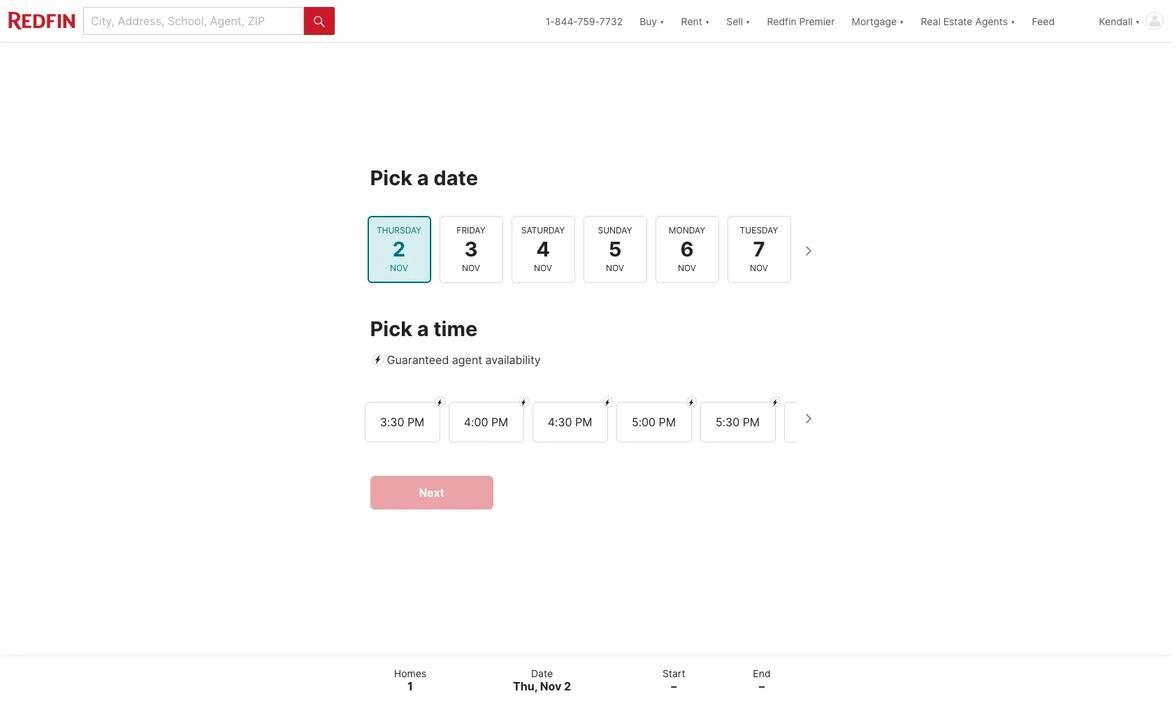 Task type: vqa. For each thing, say whether or not it's contained in the screenshot.
Rent ▾ dropdown button
yes



Task type: describe. For each thing, give the bounding box(es) containing it.
▾ for kendall ▾
[[1136, 15, 1141, 27]]

nov for 3
[[462, 263, 480, 274]]

1
[[408, 680, 413, 694]]

3:30 pm
[[380, 416, 425, 430]]

▾ for sell ▾
[[746, 15, 751, 27]]

▾ for rent ▾
[[706, 15, 710, 27]]

pm for 5:00 pm
[[659, 416, 676, 430]]

4:00
[[464, 416, 488, 430]]

2 inside "thursday 2 nov"
[[393, 237, 406, 261]]

real
[[921, 15, 941, 27]]

5
[[609, 237, 622, 261]]

rent
[[682, 15, 703, 27]]

City, Address, School, Agent, ZIP search field
[[83, 7, 304, 35]]

pm for 4:00 pm
[[492, 416, 509, 430]]

nov for 6
[[678, 263, 697, 274]]

start
[[663, 668, 686, 679]]

4:30 pm
[[548, 416, 593, 430]]

a for date
[[417, 166, 429, 190]]

mortgage ▾ button
[[852, 0, 905, 42]]

759-
[[578, 15, 600, 27]]

next
[[419, 486, 445, 500]]

mortgage
[[852, 15, 897, 27]]

saturday
[[522, 225, 565, 236]]

rent ▾
[[682, 15, 710, 27]]

– for start –
[[672, 680, 677, 694]]

3:30
[[380, 416, 405, 430]]

friday
[[457, 225, 486, 236]]

buy ▾ button
[[632, 0, 673, 42]]

nov for 5
[[606, 263, 625, 274]]

monday
[[669, 225, 706, 236]]

buy
[[640, 15, 658, 27]]

sell ▾ button
[[727, 0, 751, 42]]

nov for 7
[[751, 263, 769, 274]]

mortgage ▾
[[852, 15, 905, 27]]

sell
[[727, 15, 743, 27]]

redfin
[[768, 15, 797, 27]]

agent
[[452, 353, 483, 367]]

sell ▾
[[727, 15, 751, 27]]

5:30
[[716, 416, 740, 430]]

real estate agents ▾ link
[[921, 0, 1016, 42]]

guaranteed agent availability
[[387, 353, 541, 367]]

homes
[[394, 668, 427, 679]]

friday 3 nov
[[457, 225, 486, 274]]

7
[[754, 237, 766, 261]]

monday 6 nov
[[669, 225, 706, 274]]

1-844-759-7732 link
[[546, 15, 623, 27]]

feed button
[[1024, 0, 1091, 42]]

5:30 pm
[[716, 416, 760, 430]]

1 next image from the top
[[797, 240, 819, 262]]

mortgage ▾ button
[[844, 0, 913, 42]]

nov inside date thu, nov  2
[[540, 680, 562, 694]]

4:30 pm button
[[533, 402, 608, 443]]

real estate agents ▾
[[921, 15, 1016, 27]]

5:30 pm button
[[700, 402, 776, 443]]



Task type: locate. For each thing, give the bounding box(es) containing it.
estate
[[944, 15, 973, 27]]

pick up thursday
[[370, 166, 413, 190]]

3 ▾ from the left
[[746, 15, 751, 27]]

a for time
[[417, 317, 429, 341]]

nov
[[390, 263, 408, 274], [462, 263, 480, 274], [534, 263, 552, 274], [606, 263, 625, 274], [678, 263, 697, 274], [751, 263, 769, 274], [540, 680, 562, 694]]

pick a date
[[370, 166, 478, 190]]

1-
[[546, 15, 555, 27]]

▾ right buy
[[660, 15, 665, 27]]

sell ▾ button
[[718, 0, 759, 42]]

– for end –
[[760, 680, 765, 694]]

▾ right agents
[[1011, 15, 1016, 27]]

▾ right rent
[[706, 15, 710, 27]]

pm right 3:30
[[408, 416, 425, 430]]

nov down 7
[[751, 263, 769, 274]]

pm right 5:30
[[743, 416, 760, 430]]

pm for 4:30 pm
[[576, 416, 593, 430]]

1 pm from the left
[[408, 416, 425, 430]]

1 – from the left
[[672, 680, 677, 694]]

2 inside date thu, nov  2
[[564, 680, 572, 694]]

4:00 pm
[[464, 416, 509, 430]]

6
[[681, 237, 694, 261]]

1 a from the top
[[417, 166, 429, 190]]

start –
[[663, 668, 686, 694]]

0 vertical spatial pick
[[370, 166, 413, 190]]

submit search image
[[314, 16, 325, 27]]

1 vertical spatial pick
[[370, 317, 413, 341]]

pm right the 4:00
[[492, 416, 509, 430]]

next button
[[370, 476, 493, 510]]

2
[[393, 237, 406, 261], [564, 680, 572, 694]]

844-
[[555, 15, 578, 27]]

4
[[537, 237, 550, 261]]

agents
[[976, 15, 1009, 27]]

4:00 pm button
[[449, 402, 524, 443]]

rent ▾ button
[[682, 0, 710, 42]]

nov down 5
[[606, 263, 625, 274]]

1-844-759-7732
[[546, 15, 623, 27]]

– inside start –
[[672, 680, 677, 694]]

nov inside sunday 5 nov
[[606, 263, 625, 274]]

nov down thursday
[[390, 263, 408, 274]]

4 ▾ from the left
[[900, 15, 905, 27]]

pm for 3:30 pm
[[408, 416, 425, 430]]

buy ▾
[[640, 15, 665, 27]]

1 horizontal spatial 2
[[564, 680, 572, 694]]

1 horizontal spatial –
[[760, 680, 765, 694]]

1 ▾ from the left
[[660, 15, 665, 27]]

pick for pick a date
[[370, 166, 413, 190]]

▾ for buy ▾
[[660, 15, 665, 27]]

thursday
[[377, 225, 422, 236]]

sunday 5 nov
[[598, 225, 633, 274]]

real estate agents ▾ button
[[913, 0, 1024, 42]]

2 pick from the top
[[370, 317, 413, 341]]

pm for 5:30 pm
[[743, 416, 760, 430]]

kendall
[[1100, 15, 1133, 27]]

thursday 2 nov
[[377, 225, 422, 274]]

5 ▾ from the left
[[1011, 15, 1016, 27]]

1 vertical spatial a
[[417, 317, 429, 341]]

nov inside saturday 4 nov
[[534, 263, 552, 274]]

3
[[465, 237, 478, 261]]

date thu, nov  2
[[513, 668, 572, 694]]

2 a from the top
[[417, 317, 429, 341]]

4 pm from the left
[[659, 416, 676, 430]]

a
[[417, 166, 429, 190], [417, 317, 429, 341]]

end
[[754, 668, 771, 679]]

rent ▾ button
[[673, 0, 718, 42]]

redfin premier button
[[759, 0, 844, 42]]

1 pick from the top
[[370, 166, 413, 190]]

▾ for mortgage ▾
[[900, 15, 905, 27]]

pick a time
[[370, 317, 478, 341]]

redfin premier
[[768, 15, 835, 27]]

date
[[434, 166, 478, 190]]

7732
[[600, 15, 623, 27]]

guaranteed
[[387, 353, 449, 367]]

4:30
[[548, 416, 572, 430]]

▾
[[660, 15, 665, 27], [706, 15, 710, 27], [746, 15, 751, 27], [900, 15, 905, 27], [1011, 15, 1016, 27], [1136, 15, 1141, 27]]

a up guaranteed
[[417, 317, 429, 341]]

2 next image from the top
[[797, 408, 819, 430]]

2 pm from the left
[[492, 416, 509, 430]]

6 ▾ from the left
[[1136, 15, 1141, 27]]

pick for pick a time
[[370, 317, 413, 341]]

pm right 5:00
[[659, 416, 676, 430]]

end –
[[754, 668, 771, 694]]

nov for 2
[[390, 263, 408, 274]]

▾ right kendall at the right top
[[1136, 15, 1141, 27]]

date
[[532, 668, 553, 679]]

nov down the "3"
[[462, 263, 480, 274]]

tuesday
[[740, 225, 779, 236]]

5 pm from the left
[[743, 416, 760, 430]]

nov inside friday 3 nov
[[462, 263, 480, 274]]

3 pm from the left
[[576, 416, 593, 430]]

nov down 6 on the top of the page
[[678, 263, 697, 274]]

– down the end
[[760, 680, 765, 694]]

pick
[[370, 166, 413, 190], [370, 317, 413, 341]]

thu,
[[513, 680, 538, 694]]

pm right 4:30
[[576, 416, 593, 430]]

pick up guaranteed
[[370, 317, 413, 341]]

5:00 pm button
[[617, 402, 692, 443]]

tuesday 7 nov
[[740, 225, 779, 274]]

2 ▾ from the left
[[706, 15, 710, 27]]

nov inside the monday 6 nov
[[678, 263, 697, 274]]

nov down date
[[540, 680, 562, 694]]

nov for 4
[[534, 263, 552, 274]]

– down start
[[672, 680, 677, 694]]

0 horizontal spatial 2
[[393, 237, 406, 261]]

2 right thu,
[[564, 680, 572, 694]]

sunday
[[598, 225, 633, 236]]

premier
[[800, 15, 835, 27]]

▾ right mortgage
[[900, 15, 905, 27]]

nov inside "thursday 2 nov"
[[390, 263, 408, 274]]

0 vertical spatial next image
[[797, 240, 819, 262]]

0 vertical spatial a
[[417, 166, 429, 190]]

3:30 pm button
[[365, 402, 440, 443]]

2 down thursday
[[393, 237, 406, 261]]

5:00 pm
[[632, 416, 676, 430]]

feed
[[1033, 15, 1055, 27]]

1 vertical spatial 2
[[564, 680, 572, 694]]

1 vertical spatial next image
[[797, 408, 819, 430]]

next image
[[797, 240, 819, 262], [797, 408, 819, 430]]

0 horizontal spatial –
[[672, 680, 677, 694]]

time
[[434, 317, 478, 341]]

– inside end –
[[760, 680, 765, 694]]

5:00
[[632, 416, 656, 430]]

nov inside tuesday 7 nov
[[751, 263, 769, 274]]

▾ right sell
[[746, 15, 751, 27]]

–
[[672, 680, 677, 694], [760, 680, 765, 694]]

nov down 4
[[534, 263, 552, 274]]

homes 1
[[394, 668, 427, 694]]

availability
[[486, 353, 541, 367]]

buy ▾ button
[[640, 0, 665, 42]]

kendall ▾
[[1100, 15, 1141, 27]]

saturday 4 nov
[[522, 225, 565, 274]]

2 – from the left
[[760, 680, 765, 694]]

a left date
[[417, 166, 429, 190]]

0 vertical spatial 2
[[393, 237, 406, 261]]

pm
[[408, 416, 425, 430], [492, 416, 509, 430], [576, 416, 593, 430], [659, 416, 676, 430], [743, 416, 760, 430]]



